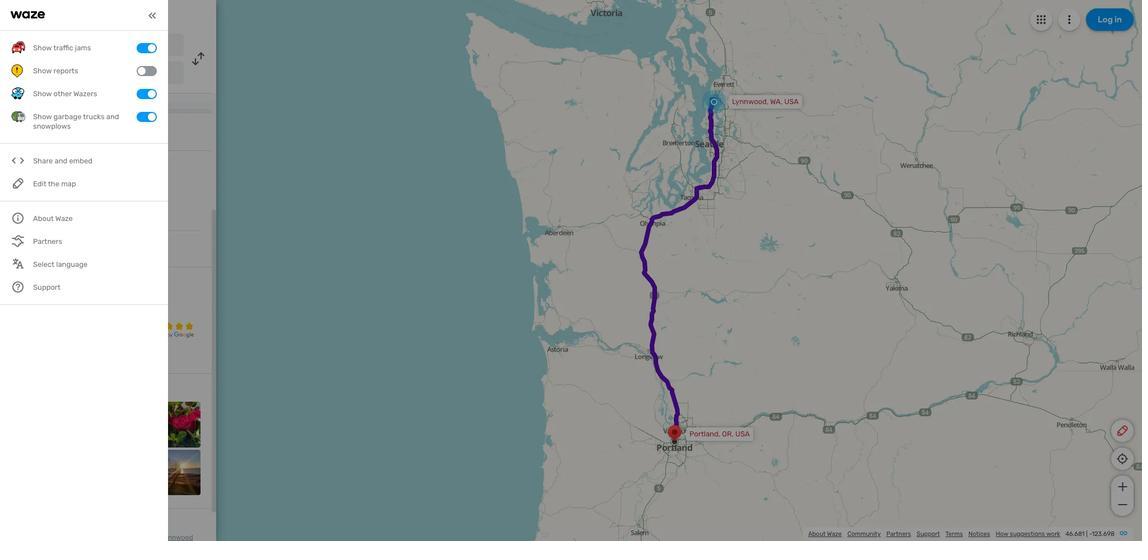 Task type: describe. For each thing, give the bounding box(es) containing it.
0 vertical spatial lynnwood wa, usa
[[41, 41, 108, 50]]

review
[[11, 276, 37, 286]]

usa right portland,
[[736, 430, 750, 439]]

portland or, usa
[[41, 69, 102, 78]]

support
[[917, 531, 940, 539]]

-
[[1090, 531, 1092, 539]]

share and embed
[[33, 157, 92, 166]]

work
[[1047, 531, 1061, 539]]

1 horizontal spatial wa,
[[82, 42, 94, 50]]

3
[[11, 309, 16, 318]]

4
[[11, 300, 16, 309]]

embed
[[69, 157, 92, 166]]

pencil image
[[1116, 425, 1130, 438]]

portland, or, usa
[[690, 430, 750, 439]]

|
[[1087, 531, 1088, 539]]

terms
[[946, 531, 963, 539]]

about waze community partners support terms notices how suggestions work 46.681 | -123.698
[[809, 531, 1115, 539]]

and
[[55, 157, 67, 166]]

zoom out image
[[1116, 499, 1130, 512]]

5 for 5
[[144, 285, 163, 322]]

5 for 5 4 3
[[11, 291, 16, 300]]

1 vertical spatial lynnwood wa, usa
[[11, 164, 67, 188]]

usa down share
[[26, 179, 42, 188]]

portland,
[[690, 430, 721, 439]]

community
[[848, 531, 881, 539]]

share
[[33, 157, 53, 166]]

notices
[[969, 531, 991, 539]]

notices link
[[969, 531, 991, 539]]

usa inside the portland or, usa
[[88, 70, 102, 78]]



Task type: vqa. For each thing, say whether or not it's contained in the screenshot.
Portland,'s OR,
yes



Task type: locate. For each thing, give the bounding box(es) containing it.
miles
[[50, 85, 70, 93]]

usa right lynnwood,
[[785, 98, 799, 106]]

lynnwood,
[[732, 98, 769, 106]]

how suggestions work link
[[996, 531, 1061, 539]]

0 vertical spatial lynnwood
[[41, 41, 78, 50]]

0 horizontal spatial wa,
[[11, 179, 24, 188]]

image 8 of lynnwood, lynnwood image
[[155, 450, 201, 496]]

123.698
[[1092, 531, 1115, 539]]

review summary
[[11, 276, 73, 286]]

usa right portland
[[88, 70, 102, 78]]

lynnwood wa, usa up the portland or, usa
[[41, 41, 108, 50]]

directions
[[103, 9, 149, 21]]

lynnwood wa, usa left embed
[[11, 164, 67, 188]]

terms link
[[946, 531, 963, 539]]

5 inside '5 4 3'
[[11, 291, 16, 300]]

or, for portland,
[[722, 430, 734, 439]]

lynnwood left embed
[[11, 164, 67, 177]]

1 horizontal spatial or,
[[722, 430, 734, 439]]

link image
[[1120, 530, 1129, 539]]

wa,
[[82, 42, 94, 50], [771, 98, 783, 106], [11, 179, 24, 188]]

wa, right lynnwood,
[[771, 98, 783, 106]]

www.ci.lynnwood.wa.us link
[[34, 244, 121, 254]]

2 vertical spatial wa,
[[11, 179, 24, 188]]

or,
[[76, 70, 87, 78], [722, 430, 734, 439]]

code image
[[11, 154, 25, 168]]

partners link
[[887, 531, 912, 539]]

1 vertical spatial wa,
[[771, 98, 783, 106]]

usa down driving directions
[[95, 42, 108, 50]]

0 vertical spatial or,
[[76, 70, 87, 78]]

46.681
[[1066, 531, 1085, 539]]

1 horizontal spatial 5
[[144, 285, 163, 322]]

or, inside the portland or, usa
[[76, 70, 87, 78]]

partners
[[887, 531, 912, 539]]

190.1 miles
[[31, 85, 70, 93]]

1 vertical spatial lynnwood
[[11, 164, 67, 177]]

support link
[[917, 531, 940, 539]]

driving directions
[[67, 9, 149, 21]]

lynnwood wa, usa
[[41, 41, 108, 50], [11, 164, 67, 188]]

portland
[[41, 69, 72, 78]]

or, right portland,
[[722, 430, 734, 439]]

summary
[[39, 276, 73, 286]]

lynnwood
[[41, 41, 78, 50], [11, 164, 67, 177]]

computer image
[[11, 243, 25, 256]]

usa
[[95, 42, 108, 50], [88, 70, 102, 78], [785, 98, 799, 106], [26, 179, 42, 188], [736, 430, 750, 439]]

or, right portland
[[76, 70, 87, 78]]

190.1
[[31, 85, 48, 93]]

wa, down code icon
[[11, 179, 24, 188]]

1 vertical spatial or,
[[722, 430, 734, 439]]

community link
[[848, 531, 881, 539]]

5
[[144, 285, 163, 322], [11, 291, 16, 300]]

www.ci.lynnwood.wa.us
[[34, 244, 121, 254]]

suggestions
[[1010, 531, 1046, 539]]

current location image
[[11, 38, 25, 52]]

about
[[809, 531, 826, 539]]

zoom in image
[[1116, 481, 1130, 494]]

2 horizontal spatial wa,
[[771, 98, 783, 106]]

lynnwood, wa, usa
[[732, 98, 799, 106]]

0 vertical spatial wa,
[[82, 42, 94, 50]]

5 4 3
[[11, 291, 16, 318]]

about waze link
[[809, 531, 842, 539]]

waze
[[827, 531, 842, 539]]

driving
[[67, 9, 101, 21]]

share and embed link
[[11, 150, 157, 173]]

or, for portland
[[76, 70, 87, 78]]

image 4 of lynnwood, lynnwood image
[[155, 402, 201, 448]]

0 horizontal spatial or,
[[76, 70, 87, 78]]

lynnwood up portland
[[41, 41, 78, 50]]

wa, down driving
[[82, 42, 94, 50]]

how
[[996, 531, 1009, 539]]

location image
[[11, 66, 25, 80]]

0 horizontal spatial 5
[[11, 291, 16, 300]]



